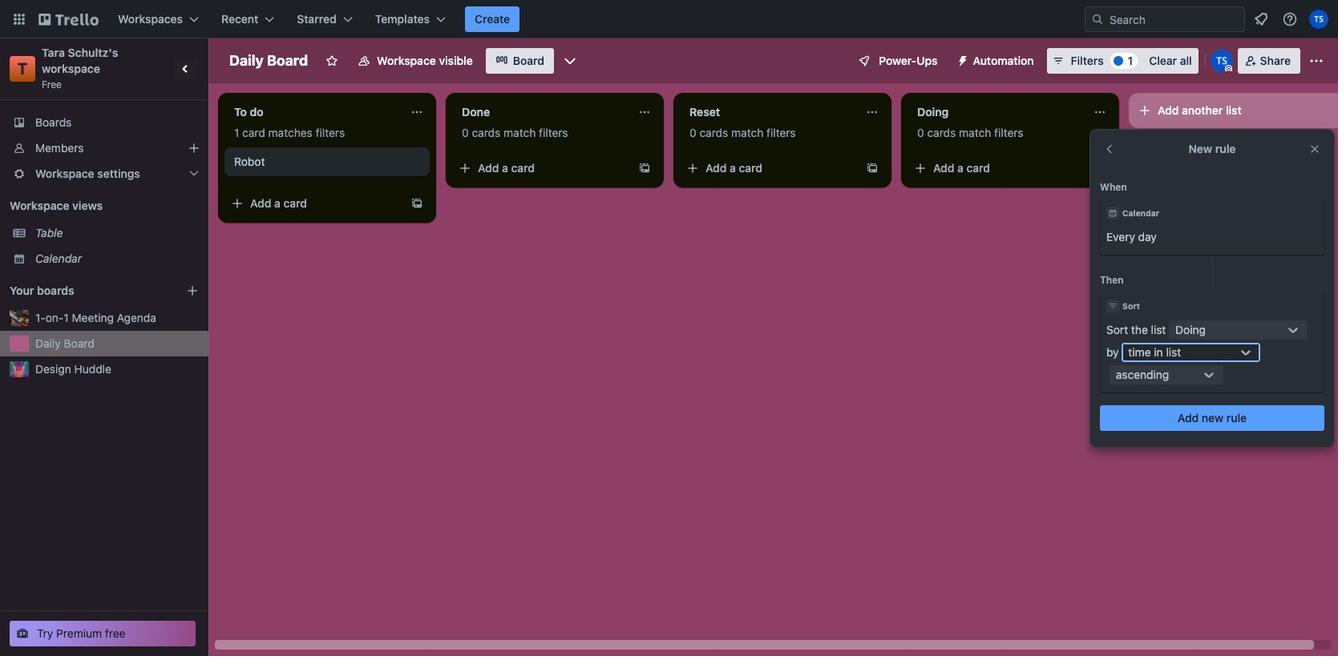 Task type: describe. For each thing, give the bounding box(es) containing it.
schultz's
[[68, 46, 118, 59]]

add for add a card 'button' underneath doing text field
[[933, 161, 955, 175]]

0 horizontal spatial board
[[64, 337, 94, 350]]

new
[[1189, 142, 1213, 156]]

0 for reset
[[690, 126, 697, 140]]

workspace views
[[10, 199, 103, 213]]

when
[[1100, 181, 1127, 193]]

create from template… image
[[411, 197, 423, 210]]

to do
[[234, 105, 264, 119]]

filters
[[1071, 54, 1104, 67]]

board inside text field
[[267, 52, 308, 69]]

workspace navigation collapse icon image
[[175, 58, 197, 80]]

match for done
[[504, 126, 536, 140]]

0 vertical spatial rule
[[1215, 142, 1236, 156]]

sm image
[[951, 48, 973, 71]]

1-on-1 meeting agenda
[[35, 311, 156, 325]]

boards
[[35, 115, 72, 129]]

robot link
[[234, 154, 420, 170]]

1 horizontal spatial calendar
[[1123, 208, 1160, 218]]

templates button
[[365, 6, 456, 32]]

add for done's add a card 'button'
[[478, 161, 499, 175]]

add for add a card 'button' corresponding to to do
[[250, 196, 271, 210]]

members link
[[0, 136, 208, 161]]

Search field
[[1104, 7, 1245, 31]]

matches
[[268, 126, 313, 140]]

boards
[[37, 284, 74, 298]]

Doing text field
[[908, 99, 1084, 125]]

starred button
[[287, 6, 362, 32]]

premium
[[56, 627, 102, 641]]

add new rule
[[1178, 411, 1247, 425]]

add a card button for done
[[452, 156, 632, 181]]

agenda
[[117, 311, 156, 325]]

Reset text field
[[680, 99, 856, 125]]

another
[[1182, 103, 1223, 117]]

list for add another list
[[1226, 103, 1242, 117]]

design huddle
[[35, 362, 111, 376]]

card down doing text field
[[967, 161, 990, 175]]

settings
[[97, 167, 140, 180]]

1 vertical spatial calendar
[[35, 252, 82, 265]]

clear all
[[1149, 54, 1192, 67]]

every day
[[1107, 230, 1157, 244]]

a for reset
[[730, 161, 736, 175]]

1 for 1
[[1128, 54, 1133, 67]]

doing inside doing text field
[[917, 105, 949, 119]]

add new rule button
[[1100, 406, 1325, 431]]

search image
[[1091, 13, 1104, 26]]

0 horizontal spatial daily board
[[35, 337, 94, 350]]

recent
[[221, 12, 258, 26]]

1-
[[35, 311, 46, 325]]

new
[[1202, 411, 1224, 425]]

filters for doing
[[994, 126, 1024, 140]]

primary element
[[0, 0, 1338, 38]]

clear
[[1149, 54, 1177, 67]]

meeting
[[72, 311, 114, 325]]

cards for done
[[472, 126, 501, 140]]

on-
[[46, 311, 64, 325]]

rule inside button
[[1227, 411, 1247, 425]]

match for reset
[[731, 126, 764, 140]]

list for sort the list
[[1151, 323, 1166, 337]]

card for reset
[[739, 161, 763, 175]]

add a card for reset
[[706, 161, 763, 175]]

add a card for done
[[478, 161, 535, 175]]

day
[[1138, 230, 1157, 244]]

design
[[35, 362, 71, 376]]

by
[[1107, 346, 1119, 359]]

a for to do
[[274, 196, 281, 210]]

a down doing text field
[[958, 161, 964, 175]]

filters for to do
[[316, 126, 345, 140]]

templates
[[375, 12, 430, 26]]

try premium free
[[37, 627, 126, 641]]

tara schultz's workspace free
[[42, 46, 121, 91]]

sort for sort the list
[[1107, 323, 1128, 337]]

free
[[105, 627, 126, 641]]

your boards with 3 items element
[[10, 281, 162, 301]]

0 for done
[[462, 126, 469, 140]]

every
[[1107, 230, 1135, 244]]

add another list
[[1158, 103, 1242, 117]]

workspace settings button
[[0, 161, 208, 187]]

daily board link
[[35, 336, 199, 352]]

the
[[1131, 323, 1148, 337]]

customize views image
[[562, 53, 578, 69]]

sort for sort
[[1123, 302, 1140, 311]]

1 for 1 card matches filters
[[234, 126, 239, 140]]

this member is an admin of this board. image
[[1225, 65, 1232, 72]]

1 horizontal spatial doing
[[1176, 323, 1206, 337]]

0 cards match filters for reset
[[690, 126, 796, 140]]

design huddle link
[[35, 362, 199, 378]]

workspace visible
[[377, 54, 473, 67]]

workspace visible button
[[348, 48, 483, 74]]

in
[[1154, 346, 1163, 359]]

power-
[[879, 54, 917, 67]]

try premium free button
[[10, 621, 196, 647]]



Task type: vqa. For each thing, say whether or not it's contained in the screenshot.
1- on the left of page
yes



Task type: locate. For each thing, give the bounding box(es) containing it.
1 card matches filters
[[234, 126, 345, 140]]

card for done
[[511, 161, 535, 175]]

automation
[[973, 54, 1034, 67]]

card down done text box
[[511, 161, 535, 175]]

workspace down 'templates' dropdown button
[[377, 54, 436, 67]]

add a card button down reset text field
[[680, 156, 860, 181]]

star or unstar board image
[[326, 55, 339, 67]]

ups
[[917, 54, 938, 67]]

workspace
[[42, 62, 100, 75]]

your
[[10, 284, 34, 298]]

0 horizontal spatial cards
[[472, 126, 501, 140]]

0
[[462, 126, 469, 140], [690, 126, 697, 140], [917, 126, 924, 140]]

1 vertical spatial daily
[[35, 337, 61, 350]]

0 horizontal spatial create from template… image
[[638, 162, 651, 175]]

workspace for workspace settings
[[35, 167, 94, 180]]

add a card for to do
[[250, 196, 307, 210]]

share
[[1260, 54, 1291, 67]]

members
[[35, 141, 84, 155]]

create button
[[465, 6, 520, 32]]

rule right 'new'
[[1215, 142, 1236, 156]]

done
[[462, 105, 490, 119]]

rule right new
[[1227, 411, 1247, 425]]

views
[[72, 199, 103, 213]]

workspace
[[377, 54, 436, 67], [35, 167, 94, 180], [10, 199, 69, 213]]

0 down reset on the top of the page
[[690, 126, 697, 140]]

recent button
[[212, 6, 284, 32]]

0 horizontal spatial 0 cards match filters
[[462, 126, 568, 140]]

3 cards from the left
[[927, 126, 956, 140]]

card down do
[[242, 126, 265, 140]]

workspace down members
[[35, 167, 94, 180]]

add left new
[[1178, 411, 1199, 425]]

1 horizontal spatial cards
[[700, 126, 728, 140]]

your boards
[[10, 284, 74, 298]]

sort
[[1123, 302, 1140, 311], [1107, 323, 1128, 337]]

0 vertical spatial daily
[[229, 52, 264, 69]]

1
[[1128, 54, 1133, 67], [234, 126, 239, 140], [64, 311, 69, 325]]

add left the another
[[1158, 103, 1179, 117]]

new rule
[[1189, 142, 1236, 156]]

huddle
[[74, 362, 111, 376]]

Board name text field
[[221, 48, 316, 74]]

robot
[[234, 155, 265, 168]]

add a card button down robot link
[[225, 191, 404, 217]]

0 horizontal spatial 0
[[462, 126, 469, 140]]

card
[[242, 126, 265, 140], [511, 161, 535, 175], [739, 161, 763, 175], [967, 161, 990, 175], [284, 196, 307, 210]]

add a card
[[478, 161, 535, 175], [706, 161, 763, 175], [933, 161, 990, 175], [250, 196, 307, 210]]

add for add a card 'button' corresponding to reset
[[706, 161, 727, 175]]

add for add another list button
[[1158, 103, 1179, 117]]

add a card button for reset
[[680, 156, 860, 181]]

list right in
[[1166, 346, 1181, 359]]

1 horizontal spatial 1
[[234, 126, 239, 140]]

0 vertical spatial sort
[[1123, 302, 1140, 311]]

2 vertical spatial workspace
[[10, 199, 69, 213]]

add down done
[[478, 161, 499, 175]]

a down robot link
[[274, 196, 281, 210]]

calendar link
[[35, 251, 199, 267]]

time in list
[[1129, 346, 1181, 359]]

power-ups
[[879, 54, 938, 67]]

doing
[[917, 105, 949, 119], [1176, 323, 1206, 337]]

daily board down recent popup button
[[229, 52, 308, 69]]

then
[[1100, 274, 1124, 286]]

cards down done
[[472, 126, 501, 140]]

1 vertical spatial list
[[1151, 323, 1166, 337]]

1 create from template… image from the left
[[638, 162, 651, 175]]

add
[[1158, 103, 1179, 117], [478, 161, 499, 175], [706, 161, 727, 175], [933, 161, 955, 175], [250, 196, 271, 210], [1178, 411, 1199, 425]]

create from template… image for reset
[[866, 162, 879, 175]]

0 down done
[[462, 126, 469, 140]]

workspaces button
[[108, 6, 209, 32]]

daily up 'design'
[[35, 337, 61, 350]]

a
[[502, 161, 508, 175], [730, 161, 736, 175], [958, 161, 964, 175], [274, 196, 281, 210]]

3 match from the left
[[959, 126, 991, 140]]

t
[[17, 59, 27, 78]]

show menu image
[[1309, 53, 1325, 69]]

3 0 from the left
[[917, 126, 924, 140]]

3 0 cards match filters from the left
[[917, 126, 1024, 140]]

cards down reset on the top of the page
[[700, 126, 728, 140]]

1 vertical spatial daily board
[[35, 337, 94, 350]]

0 cards match filters down done text box
[[462, 126, 568, 140]]

0 horizontal spatial calendar
[[35, 252, 82, 265]]

1 horizontal spatial 0 cards match filters
[[690, 126, 796, 140]]

calendar up day
[[1123, 208, 1160, 218]]

0 horizontal spatial daily
[[35, 337, 61, 350]]

0 for doing
[[917, 126, 924, 140]]

create
[[475, 12, 510, 26]]

add another list button
[[1129, 93, 1338, 128]]

try
[[37, 627, 53, 641]]

create from template… image for done
[[638, 162, 651, 175]]

a down done text box
[[502, 161, 508, 175]]

sort left the the
[[1107, 323, 1128, 337]]

match down done text box
[[504, 126, 536, 140]]

cards for doing
[[927, 126, 956, 140]]

1 vertical spatial workspace
[[35, 167, 94, 180]]

doing up time in list
[[1176, 323, 1206, 337]]

time
[[1129, 346, 1151, 359]]

t link
[[10, 56, 35, 82]]

share button
[[1238, 48, 1301, 74]]

2 horizontal spatial cards
[[927, 126, 956, 140]]

all
[[1180, 54, 1192, 67]]

1 horizontal spatial daily
[[229, 52, 264, 69]]

list
[[1226, 103, 1242, 117], [1151, 323, 1166, 337], [1166, 346, 1181, 359]]

2 horizontal spatial 0 cards match filters
[[917, 126, 1024, 140]]

add a card down robot at the top left
[[250, 196, 307, 210]]

1 vertical spatial 1
[[234, 126, 239, 140]]

0 cards match filters for done
[[462, 126, 568, 140]]

rule
[[1215, 142, 1236, 156], [1227, 411, 1247, 425]]

0 cards match filters for doing
[[917, 126, 1024, 140]]

1 filters from the left
[[316, 126, 345, 140]]

cards for reset
[[700, 126, 728, 140]]

2 vertical spatial 1
[[64, 311, 69, 325]]

0 down 'ups'
[[917, 126, 924, 140]]

list right the another
[[1226, 103, 1242, 117]]

board left the star or unstar board image
[[267, 52, 308, 69]]

table
[[35, 226, 63, 240]]

cards down doing text field
[[927, 126, 956, 140]]

add a card button
[[452, 156, 632, 181], [680, 156, 860, 181], [908, 156, 1087, 181], [225, 191, 404, 217]]

add board image
[[186, 285, 199, 298]]

a down reset text field
[[730, 161, 736, 175]]

0 vertical spatial 1
[[1128, 54, 1133, 67]]

workspace for workspace views
[[10, 199, 69, 213]]

filters down reset text field
[[767, 126, 796, 140]]

0 vertical spatial workspace
[[377, 54, 436, 67]]

1-on-1 meeting agenda link
[[35, 310, 199, 326]]

match
[[504, 126, 536, 140], [731, 126, 764, 140], [959, 126, 991, 140]]

0 horizontal spatial 1
[[64, 311, 69, 325]]

clear all button
[[1143, 48, 1199, 74]]

reset
[[690, 105, 720, 119]]

workspace for workspace visible
[[377, 54, 436, 67]]

1 0 cards match filters from the left
[[462, 126, 568, 140]]

2 match from the left
[[731, 126, 764, 140]]

list inside button
[[1226, 103, 1242, 117]]

1 horizontal spatial board
[[267, 52, 308, 69]]

2 cards from the left
[[700, 126, 728, 140]]

match down doing text field
[[959, 126, 991, 140]]

calendar down table
[[35, 252, 82, 265]]

1 cards from the left
[[472, 126, 501, 140]]

workspace settings
[[35, 167, 140, 180]]

0 cards match filters down reset text field
[[690, 126, 796, 140]]

back to home image
[[38, 6, 99, 32]]

power-ups button
[[847, 48, 947, 74]]

add a card button down done text box
[[452, 156, 632, 181]]

1 0 from the left
[[462, 126, 469, 140]]

ascending
[[1116, 368, 1169, 382]]

1 right '1-'
[[64, 311, 69, 325]]

board
[[267, 52, 308, 69], [513, 54, 544, 67], [64, 337, 94, 350]]

card down reset text field
[[739, 161, 763, 175]]

4 filters from the left
[[994, 126, 1024, 140]]

0 horizontal spatial match
[[504, 126, 536, 140]]

list for time in list
[[1166, 346, 1181, 359]]

cards
[[472, 126, 501, 140], [700, 126, 728, 140], [927, 126, 956, 140]]

card for to do
[[284, 196, 307, 210]]

2 horizontal spatial board
[[513, 54, 544, 67]]

calendar
[[1123, 208, 1160, 218], [35, 252, 82, 265]]

to
[[234, 105, 247, 119]]

match for doing
[[959, 126, 991, 140]]

add down doing text field
[[933, 161, 955, 175]]

Done text field
[[452, 99, 629, 125]]

add a card down doing text field
[[933, 161, 990, 175]]

2 0 from the left
[[690, 126, 697, 140]]

doing down 'ups'
[[917, 105, 949, 119]]

workspace up table
[[10, 199, 69, 213]]

2 vertical spatial list
[[1166, 346, 1181, 359]]

daily board
[[229, 52, 308, 69], [35, 337, 94, 350]]

1 horizontal spatial match
[[731, 126, 764, 140]]

open information menu image
[[1282, 11, 1298, 27]]

add a card down reset on the top of the page
[[706, 161, 763, 175]]

workspaces
[[118, 12, 183, 26]]

sort up sort the list
[[1123, 302, 1140, 311]]

create from template… image
[[638, 162, 651, 175], [866, 162, 879, 175]]

add down robot at the top left
[[250, 196, 271, 210]]

2 horizontal spatial 1
[[1128, 54, 1133, 67]]

tara schultz's workspace link
[[42, 46, 121, 75]]

filters for done
[[539, 126, 568, 140]]

workspace inside button
[[377, 54, 436, 67]]

filters down done text box
[[539, 126, 568, 140]]

add a card button down doing text field
[[908, 156, 1087, 181]]

2 horizontal spatial match
[[959, 126, 991, 140]]

filters down to do text box
[[316, 126, 345, 140]]

To do text field
[[225, 99, 401, 125]]

1 vertical spatial rule
[[1227, 411, 1247, 425]]

starred
[[297, 12, 337, 26]]

table link
[[35, 225, 199, 241]]

do
[[250, 105, 264, 119]]

1 horizontal spatial create from template… image
[[866, 162, 879, 175]]

board up design huddle
[[64, 337, 94, 350]]

3 filters from the left
[[767, 126, 796, 140]]

a for done
[[502, 161, 508, 175]]

0 vertical spatial daily board
[[229, 52, 308, 69]]

1 vertical spatial doing
[[1176, 323, 1206, 337]]

board left customize views icon
[[513, 54, 544, 67]]

0 vertical spatial doing
[[917, 105, 949, 119]]

0 cards match filters
[[462, 126, 568, 140], [690, 126, 796, 140], [917, 126, 1024, 140]]

card down robot link
[[284, 196, 307, 210]]

sort the list
[[1107, 323, 1166, 337]]

1 down the to
[[234, 126, 239, 140]]

automation button
[[951, 48, 1044, 74]]

2 horizontal spatial 0
[[917, 126, 924, 140]]

match down reset text field
[[731, 126, 764, 140]]

0 vertical spatial list
[[1226, 103, 1242, 117]]

filters down doing text field
[[994, 126, 1024, 140]]

1 horizontal spatial 0
[[690, 126, 697, 140]]

tara schultz (taraschultz7) image
[[1211, 50, 1233, 72]]

1 match from the left
[[504, 126, 536, 140]]

0 horizontal spatial doing
[[917, 105, 949, 119]]

daily inside text field
[[229, 52, 264, 69]]

1 horizontal spatial daily board
[[229, 52, 308, 69]]

1 vertical spatial sort
[[1107, 323, 1128, 337]]

2 filters from the left
[[539, 126, 568, 140]]

boards link
[[0, 110, 208, 136]]

tara
[[42, 46, 65, 59]]

1 left "clear"
[[1128, 54, 1133, 67]]

filters
[[316, 126, 345, 140], [539, 126, 568, 140], [767, 126, 796, 140], [994, 126, 1024, 140]]

add a card down done
[[478, 161, 535, 175]]

daily board inside text field
[[229, 52, 308, 69]]

daily board up design huddle
[[35, 337, 94, 350]]

daily down recent popup button
[[229, 52, 264, 69]]

0 cards match filters down doing text field
[[917, 126, 1024, 140]]

add down reset on the top of the page
[[706, 161, 727, 175]]

add a card button for to do
[[225, 191, 404, 217]]

workspace inside popup button
[[35, 167, 94, 180]]

2 create from template… image from the left
[[866, 162, 879, 175]]

tara schultz (taraschultz7) image
[[1310, 10, 1329, 29]]

2 0 cards match filters from the left
[[690, 126, 796, 140]]

free
[[42, 79, 62, 91]]

filters for reset
[[767, 126, 796, 140]]

0 vertical spatial calendar
[[1123, 208, 1160, 218]]

visible
[[439, 54, 473, 67]]

list right the the
[[1151, 323, 1166, 337]]

0 notifications image
[[1252, 10, 1271, 29]]

board link
[[486, 48, 554, 74]]



